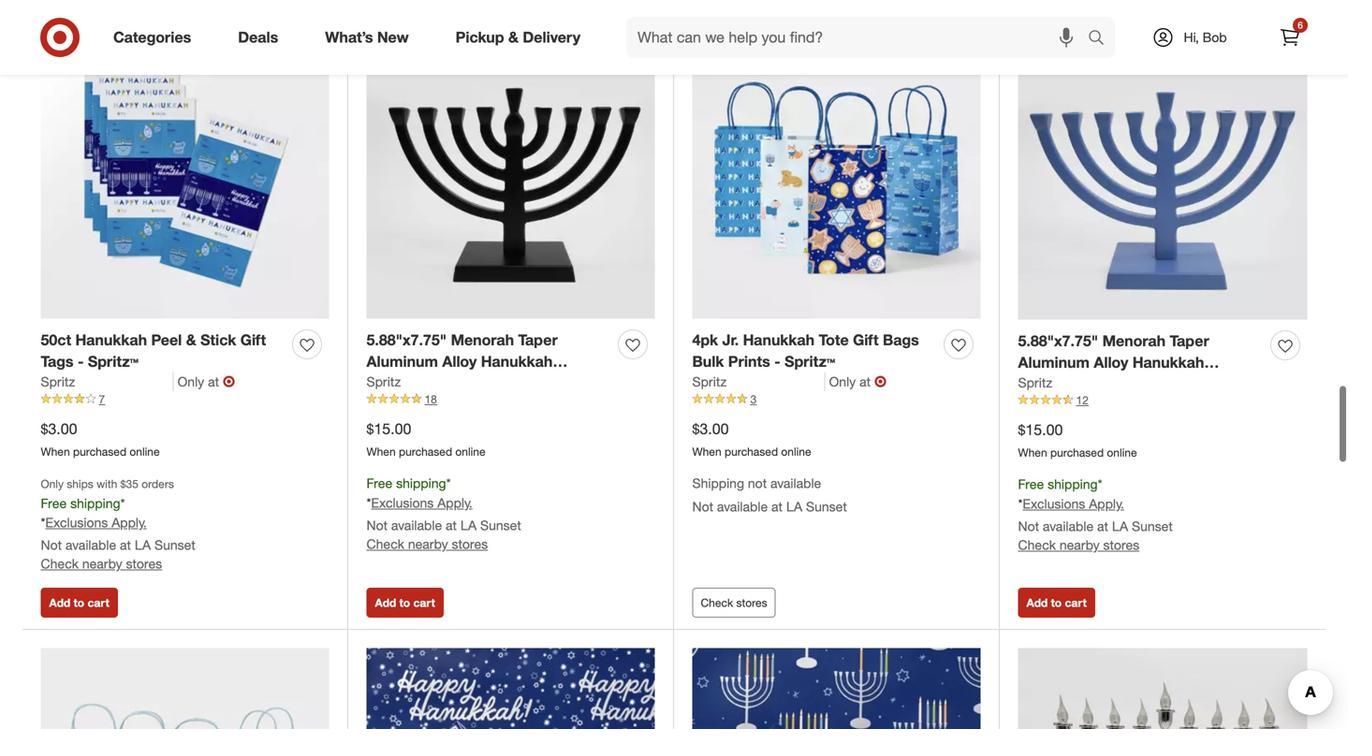 Task type: describe. For each thing, give the bounding box(es) containing it.
aluminum for blue
[[1019, 354, 1090, 372]]

stores inside only ships with $35 orders free shipping * * exclusions apply. not available at la sunset check nearby stores
[[126, 556, 162, 573]]

add to cart for blue
[[1027, 596, 1087, 610]]

new
[[377, 28, 409, 46]]

check nearby stores button for black
[[367, 535, 488, 554]]

online for blue
[[1108, 446, 1138, 460]]

when for 5.88"x7.75" menorah taper aluminum alloy hanukkah menorah black - spritz™
[[367, 445, 396, 459]]

nearby for black
[[408, 536, 448, 553]]

sunset inside shipping not available not available at la sunset
[[807, 499, 848, 515]]

only inside only ships with $35 orders free shipping * * exclusions apply. not available at la sunset check nearby stores
[[41, 477, 64, 491]]

peel
[[151, 331, 182, 350]]

add to cart button for -
[[41, 588, 118, 618]]

hanukkah inside the 5.88"x7.75" menorah taper aluminum alloy hanukkah menorah blue - spritz™
[[1133, 354, 1205, 372]]

menorah up "black"
[[451, 331, 514, 350]]

spritz link up 7
[[41, 373, 174, 391]]

menorah up blue
[[1103, 332, 1166, 350]]

menorah left blue
[[1019, 375, 1082, 393]]

shipping for black
[[396, 476, 446, 492]]

free for 5.88"x7.75" menorah taper aluminum alloy hanukkah menorah blue - spritz™
[[1019, 477, 1045, 493]]

cart for blue
[[1066, 596, 1087, 610]]

- for 4pk  jr. hanukkah tote gift bags bulk prints - spritz™
[[775, 353, 781, 371]]

What can we help you find? suggestions appear below search field
[[627, 17, 1093, 58]]

spritz link left blue
[[1019, 374, 1053, 392]]

7
[[99, 392, 105, 406]]

spritz down the tags
[[41, 374, 75, 390]]

exclusions for black
[[371, 495, 434, 511]]

la inside shipping not available not available at la sunset
[[787, 499, 803, 515]]

4pk  jr. hanukkah tote gift bags bulk prints - spritz™ link
[[693, 330, 937, 373]]

3
[[751, 392, 757, 406]]

add to cart button for blue
[[1019, 588, 1096, 618]]

exclusions apply. link for blue
[[1023, 496, 1125, 512]]

$3.00 when purchased online for prints
[[693, 420, 812, 459]]

7 link
[[41, 391, 329, 408]]

spritz™ for 4pk  jr. hanukkah tote gift bags bulk prints - spritz™
[[785, 353, 836, 371]]

shipping inside only ships with $35 orders free shipping * * exclusions apply. not available at la sunset check nearby stores
[[70, 495, 120, 512]]

purchased for prints
[[725, 445, 779, 459]]

shipping
[[693, 476, 745, 492]]

taper for 5.88"x7.75" menorah taper aluminum alloy hanukkah menorah blue - spritz™
[[1171, 332, 1210, 350]]

menorah left "black"
[[367, 374, 430, 392]]

ships
[[67, 477, 93, 491]]

pickup & delivery
[[456, 28, 581, 46]]

what's new
[[325, 28, 409, 46]]

deals link
[[222, 17, 302, 58]]

4pk  jr. hanukkah tote gift bags bulk prints - spritz™
[[693, 331, 920, 371]]

hanukkah inside 5.88"x7.75" menorah taper aluminum alloy hanukkah menorah black - spritz™
[[481, 353, 553, 371]]

free for 5.88"x7.75" menorah taper aluminum alloy hanukkah menorah black - spritz™
[[367, 476, 393, 492]]

50ct
[[41, 331, 71, 350]]

purchased for black
[[399, 445, 453, 459]]

exclusions for blue
[[1023, 496, 1086, 512]]

with
[[97, 477, 117, 491]]

at inside only ships with $35 orders free shipping * * exclusions apply. not available at la sunset check nearby stores
[[120, 537, 131, 554]]

spritz™ for 5.88"x7.75" menorah taper aluminum alloy hanukkah menorah blue - spritz™
[[1132, 375, 1183, 393]]

what's
[[325, 28, 373, 46]]

apply. for blue
[[1090, 496, 1125, 512]]

$15.00 for 5.88"x7.75" menorah taper aluminum alloy hanukkah menorah blue - spritz™
[[1019, 421, 1064, 439]]

prints
[[729, 353, 771, 371]]

pickup & delivery link
[[440, 17, 604, 58]]

$3.00 when purchased online for -
[[41, 420, 160, 459]]

deals
[[238, 28, 278, 46]]

delivery
[[523, 28, 581, 46]]

$15.00 when purchased online for blue
[[1019, 421, 1138, 460]]

online for prints
[[782, 445, 812, 459]]

5.88"x7.75" menorah taper aluminum alloy hanukkah menorah black - spritz™ link
[[367, 330, 611, 392]]

bulk
[[693, 353, 724, 371]]

black
[[434, 374, 474, 392]]

- for 5.88"x7.75" menorah taper aluminum alloy hanukkah menorah black - spritz™
[[478, 374, 484, 392]]

jr.
[[723, 331, 739, 350]]

18
[[425, 392, 437, 406]]

to for -
[[74, 596, 84, 610]]

50ct hanukkah peel & stick gift tags - spritz™
[[41, 331, 266, 371]]

50ct hanukkah peel & stick gift tags - spritz™ link
[[41, 330, 285, 373]]

at inside shipping not available not available at la sunset
[[772, 499, 783, 515]]

not
[[748, 476, 767, 492]]

add for 5.88"x7.75" menorah taper aluminum alloy hanukkah menorah black - spritz™
[[375, 596, 397, 610]]

hanukkah inside the 4pk  jr. hanukkah tote gift bags bulk prints - spritz™
[[743, 331, 815, 350]]

online for -
[[130, 445, 160, 459]]

alloy for black
[[443, 353, 477, 371]]

apply. for black
[[438, 495, 473, 511]]

¬ for gift
[[875, 373, 887, 391]]

free shipping * * exclusions apply. not available at la sunset check nearby stores for black
[[367, 476, 522, 553]]

check stores
[[701, 596, 768, 610]]

only at ¬ for stick
[[178, 373, 235, 391]]

taper for 5.88"x7.75" menorah taper aluminum alloy hanukkah menorah black - spritz™
[[519, 331, 558, 350]]

bags
[[883, 331, 920, 350]]



Task type: locate. For each thing, give the bounding box(es) containing it.
1 horizontal spatial ¬
[[875, 373, 887, 391]]

spritz
[[41, 374, 75, 390], [367, 374, 401, 390], [693, 374, 727, 390], [1019, 375, 1053, 391]]

¬
[[223, 373, 235, 391], [875, 373, 887, 391]]

0 horizontal spatial $3.00 when purchased online
[[41, 420, 160, 459]]

spritz link
[[41, 373, 174, 391], [367, 373, 401, 391], [693, 373, 826, 391], [1019, 374, 1053, 392]]

- inside 50ct hanukkah peel & stick gift tags - spritz™
[[78, 353, 84, 371]]

exclusions apply. link
[[371, 495, 473, 511], [1023, 496, 1125, 512], [45, 515, 147, 531]]

gift inside 50ct hanukkah peel & stick gift tags - spritz™
[[241, 331, 266, 350]]

spritz left "black"
[[367, 374, 401, 390]]

0 horizontal spatial $3.00
[[41, 420, 77, 438]]

spritz™ right "black"
[[488, 374, 539, 392]]

$15.00
[[367, 420, 412, 438], [1019, 421, 1064, 439]]

1 horizontal spatial only at ¬
[[830, 373, 887, 391]]

add
[[49, 596, 71, 610], [375, 596, 397, 610], [1027, 596, 1049, 610]]

6
[[1299, 19, 1304, 31]]

1 horizontal spatial to
[[400, 596, 410, 610]]

alloy for blue
[[1095, 354, 1129, 372]]

spritz™ inside the 5.88"x7.75" menorah taper aluminum alloy hanukkah menorah blue - spritz™
[[1132, 375, 1183, 393]]

check nearby stores button
[[367, 535, 488, 554], [1019, 536, 1140, 555], [41, 555, 162, 574]]

1 horizontal spatial free shipping * * exclusions apply. not available at la sunset check nearby stores
[[1019, 477, 1174, 554]]

0 horizontal spatial $15.00
[[367, 420, 412, 438]]

nearby
[[408, 536, 448, 553], [1060, 537, 1100, 554], [82, 556, 122, 573]]

1 $3.00 when purchased online from the left
[[41, 420, 160, 459]]

25 sq ft happy hanukkah star & dot print gift wrap - spritz™ image
[[367, 649, 655, 730], [367, 649, 655, 730]]

1 horizontal spatial only
[[178, 374, 204, 390]]

check inside only ships with $35 orders free shipping * * exclusions apply. not available at la sunset check nearby stores
[[41, 556, 79, 573]]

cart for -
[[88, 596, 109, 610]]

3 add to cart button from the left
[[1019, 588, 1096, 618]]

purchased down 12
[[1051, 446, 1105, 460]]

la inside only ships with $35 orders free shipping * * exclusions apply. not available at la sunset check nearby stores
[[135, 537, 151, 554]]

1 add to cart button from the left
[[41, 588, 118, 618]]

0 vertical spatial &
[[509, 28, 519, 46]]

1 horizontal spatial shipping
[[396, 476, 446, 492]]

aluminum
[[367, 353, 438, 371], [1019, 354, 1090, 372]]

only ships with $35 orders free shipping * * exclusions apply. not available at la sunset check nearby stores
[[41, 477, 196, 573]]

& right peel
[[186, 331, 196, 350]]

1 horizontal spatial gift
[[854, 331, 879, 350]]

2 $3.00 when purchased online from the left
[[693, 420, 812, 459]]

hanukkah inside 50ct hanukkah peel & stick gift tags - spritz™
[[75, 331, 147, 350]]

1 horizontal spatial $15.00
[[1019, 421, 1064, 439]]

2 horizontal spatial free
[[1019, 477, 1045, 493]]

1 add from the left
[[49, 596, 71, 610]]

free shipping * * exclusions apply. not available at la sunset check nearby stores for blue
[[1019, 477, 1174, 554]]

sunset inside only ships with $35 orders free shipping * * exclusions apply. not available at la sunset check nearby stores
[[155, 537, 196, 554]]

taper up "12" link
[[1171, 332, 1210, 350]]

5.88"x7.75" menorah taper aluminum alloy hanukkah menorah black - spritz™
[[367, 331, 558, 392]]

cart
[[88, 596, 109, 610], [414, 596, 435, 610], [1066, 596, 1087, 610]]

when for 50ct hanukkah peel & stick gift tags - spritz™
[[41, 445, 70, 459]]

2 horizontal spatial apply.
[[1090, 496, 1125, 512]]

add to cart for -
[[49, 596, 109, 610]]

2 horizontal spatial only
[[830, 374, 856, 390]]

1 to from the left
[[74, 596, 84, 610]]

2 horizontal spatial cart
[[1066, 596, 1087, 610]]

taper inside 5.88"x7.75" menorah taper aluminum alloy hanukkah menorah black - spritz™
[[519, 331, 558, 350]]

$3.00 when purchased online
[[41, 420, 160, 459], [693, 420, 812, 459]]

1 horizontal spatial add
[[375, 596, 397, 610]]

- right the tags
[[78, 353, 84, 371]]

1 cart from the left
[[88, 596, 109, 610]]

1 horizontal spatial cart
[[414, 596, 435, 610]]

bob
[[1203, 29, 1228, 45]]

0 horizontal spatial cart
[[88, 596, 109, 610]]

aluminum for black
[[367, 353, 438, 371]]

orders
[[142, 477, 174, 491]]

5.88"x7.75" for 5.88"x7.75" menorah taper aluminum alloy hanukkah menorah black - spritz™
[[367, 331, 447, 350]]

aluminum up the 18
[[367, 353, 438, 371]]

purchased for blue
[[1051, 446, 1105, 460]]

$3.00
[[41, 420, 77, 438], [693, 420, 729, 438]]

menorah
[[451, 331, 514, 350], [1103, 332, 1166, 350], [367, 374, 430, 392], [1019, 375, 1082, 393]]

5.88"x7.75" inside 5.88"x7.75" menorah taper aluminum alloy hanukkah menorah black - spritz™
[[367, 331, 447, 350]]

available
[[771, 476, 822, 492], [718, 499, 768, 515], [392, 518, 442, 534], [1044, 519, 1094, 535], [65, 537, 116, 554]]

exclusions apply. link for black
[[371, 495, 473, 511]]

1 horizontal spatial aluminum
[[1019, 354, 1090, 372]]

apply. inside only ships with $35 orders free shipping * * exclusions apply. not available at la sunset check nearby stores
[[112, 515, 147, 531]]

only for &
[[178, 374, 204, 390]]

apply.
[[438, 495, 473, 511], [1090, 496, 1125, 512], [112, 515, 147, 531]]

$3.00 up ships
[[41, 420, 77, 438]]

1 vertical spatial &
[[186, 331, 196, 350]]

1 horizontal spatial free
[[367, 476, 393, 492]]

1 only at ¬ from the left
[[178, 373, 235, 391]]

aluminum inside 5.88"x7.75" menorah taper aluminum alloy hanukkah menorah black - spritz™
[[367, 353, 438, 371]]

2 horizontal spatial exclusions apply. link
[[1023, 496, 1125, 512]]

taper up 18 link
[[519, 331, 558, 350]]

alloy inside the 5.88"x7.75" menorah taper aluminum alloy hanukkah menorah blue - spritz™
[[1095, 354, 1129, 372]]

spritz™ inside 5.88"x7.75" menorah taper aluminum alloy hanukkah menorah black - spritz™
[[488, 374, 539, 392]]

4pk  jr. hanukkah tote gift bags bulk prints - spritz™ image
[[693, 31, 981, 319], [693, 31, 981, 319]]

to for blue
[[1052, 596, 1062, 610]]

$15.00 when purchased online down the 18
[[367, 420, 486, 459]]

at
[[208, 374, 219, 390], [860, 374, 871, 390], [772, 499, 783, 515], [446, 518, 457, 534], [1098, 519, 1109, 535], [120, 537, 131, 554]]

1 horizontal spatial exclusions
[[371, 495, 434, 511]]

18 link
[[367, 391, 655, 408]]

5.88"x7.75" up blue
[[1019, 332, 1099, 350]]

hi, bob
[[1185, 29, 1228, 45]]

0 horizontal spatial to
[[74, 596, 84, 610]]

12 link
[[1019, 392, 1308, 409]]

0 horizontal spatial apply.
[[112, 515, 147, 531]]

check nearby stores button for blue
[[1019, 536, 1140, 555]]

shipping not available not available at la sunset
[[693, 476, 848, 515]]

to for black
[[400, 596, 410, 610]]

0 horizontal spatial &
[[186, 331, 196, 350]]

only
[[178, 374, 204, 390], [830, 374, 856, 390], [41, 477, 64, 491]]

0 horizontal spatial add to cart
[[49, 596, 109, 610]]

spritz™ down tote
[[785, 353, 836, 371]]

3 add from the left
[[1027, 596, 1049, 610]]

free
[[367, 476, 393, 492], [1019, 477, 1045, 493], [41, 495, 67, 512]]

25 sq ft hanukkah menorah candle gift wrap - spritz™ image
[[693, 649, 981, 730], [693, 649, 981, 730]]

when for 4pk  jr. hanukkah tote gift bags bulk prints - spritz™
[[693, 445, 722, 459]]

when
[[41, 445, 70, 459], [367, 445, 396, 459], [693, 445, 722, 459], [1019, 446, 1048, 460]]

add for 50ct hanukkah peel & stick gift tags - spritz™
[[49, 596, 71, 610]]

hanukkah up 18 link
[[481, 353, 553, 371]]

1 horizontal spatial nearby
[[408, 536, 448, 553]]

2 to from the left
[[400, 596, 410, 610]]

2 ¬ from the left
[[875, 373, 887, 391]]

spritz™
[[88, 353, 139, 371], [785, 353, 836, 371], [488, 374, 539, 392], [1132, 375, 1183, 393]]

1 ¬ from the left
[[223, 373, 235, 391]]

add to cart
[[49, 596, 109, 610], [375, 596, 435, 610], [1027, 596, 1087, 610]]

$3.00 up shipping
[[693, 420, 729, 438]]

online
[[130, 445, 160, 459], [456, 445, 486, 459], [782, 445, 812, 459], [1108, 446, 1138, 460]]

0 horizontal spatial only at ¬
[[178, 373, 235, 391]]

4pk  jr. hanukkah tote gift bags premium prints - spritz™ image
[[41, 649, 329, 730], [41, 649, 329, 730]]

1 horizontal spatial exclusions apply. link
[[371, 495, 473, 511]]

spritz link left "black"
[[367, 373, 401, 391]]

2 only at ¬ from the left
[[830, 373, 887, 391]]

0 horizontal spatial free
[[41, 495, 67, 512]]

hanukkah up prints
[[743, 331, 815, 350]]

stores inside button
[[737, 596, 768, 610]]

shipping for blue
[[1048, 477, 1098, 493]]

0 horizontal spatial exclusions apply. link
[[45, 515, 147, 531]]

0 horizontal spatial 5.88"x7.75"
[[367, 331, 447, 350]]

-
[[78, 353, 84, 371], [775, 353, 781, 371], [478, 374, 484, 392], [1122, 375, 1128, 393]]

spritz down the 'bulk'
[[693, 374, 727, 390]]

0 horizontal spatial alloy
[[443, 353, 477, 371]]

5.88"x7.75" menorah taper aluminum alloy hanukkah menorah blue - spritz™ link
[[1019, 331, 1264, 393]]

2 horizontal spatial to
[[1052, 596, 1062, 610]]

$3.00 for tags
[[41, 420, 77, 438]]

5.88"x7.75" menorah taper aluminum alloy hanukkah menorah black - spritz™ image
[[367, 31, 655, 319], [367, 31, 655, 319]]

gift right stick
[[241, 331, 266, 350]]

what's new link
[[309, 17, 432, 58]]

&
[[509, 28, 519, 46], [186, 331, 196, 350]]

50ct hanukkah peel & stick gift tags - spritz™ image
[[41, 31, 329, 319], [41, 31, 329, 319]]

search button
[[1080, 17, 1125, 62]]

only at ¬ up 3 link
[[830, 373, 887, 391]]

1 horizontal spatial $15.00 when purchased online
[[1019, 421, 1138, 460]]

alloy
[[443, 353, 477, 371], [1095, 354, 1129, 372]]

5.88"x7.75" for 5.88"x7.75" menorah taper aluminum alloy hanukkah menorah blue - spritz™
[[1019, 332, 1099, 350]]

$15.00 when purchased online for black
[[367, 420, 486, 459]]

5.88"x7.75" menorah taper aluminum alloy hanukkah menorah blue - spritz™
[[1019, 332, 1210, 393]]

0 horizontal spatial aluminum
[[367, 353, 438, 371]]

4pk
[[693, 331, 719, 350]]

online down 18 link
[[456, 445, 486, 459]]

lit silver menorah hanukkah novelty light yellow - spritz™ image
[[1019, 649, 1308, 730], [1019, 649, 1308, 730]]

1 horizontal spatial add to cart button
[[367, 588, 444, 618]]

6 link
[[1270, 17, 1312, 58]]

taper inside the 5.88"x7.75" menorah taper aluminum alloy hanukkah menorah blue - spritz™
[[1171, 332, 1210, 350]]

add to cart button for black
[[367, 588, 444, 618]]

0 horizontal spatial taper
[[519, 331, 558, 350]]

aluminum inside the 5.88"x7.75" menorah taper aluminum alloy hanukkah menorah blue - spritz™
[[1019, 354, 1090, 372]]

0 horizontal spatial gift
[[241, 331, 266, 350]]

1 horizontal spatial &
[[509, 28, 519, 46]]

¬ down bags
[[875, 373, 887, 391]]

1 $3.00 from the left
[[41, 420, 77, 438]]

nearby for blue
[[1060, 537, 1100, 554]]

$15.00 for 5.88"x7.75" menorah taper aluminum alloy hanukkah menorah black - spritz™
[[367, 420, 412, 438]]

tags
[[41, 353, 74, 371]]

2 horizontal spatial shipping
[[1048, 477, 1098, 493]]

search
[[1080, 30, 1125, 48]]

5.88"x7.75" menorah taper aluminum alloy hanukkah menorah blue - spritz™ image
[[1019, 31, 1308, 320], [1019, 31, 1308, 320]]

check inside button
[[701, 596, 734, 610]]

1 horizontal spatial $3.00
[[693, 420, 729, 438]]

- right blue
[[1122, 375, 1128, 393]]

shipping down 12
[[1048, 477, 1098, 493]]

taper
[[519, 331, 558, 350], [1171, 332, 1210, 350]]

free inside only ships with $35 orders free shipping * * exclusions apply. not available at la sunset check nearby stores
[[41, 495, 67, 512]]

tote
[[819, 331, 849, 350]]

available inside only ships with $35 orders free shipping * * exclusions apply. not available at la sunset check nearby stores
[[65, 537, 116, 554]]

gift
[[241, 331, 266, 350], [854, 331, 879, 350]]

- for 5.88"x7.75" menorah taper aluminum alloy hanukkah menorah blue - spritz™
[[1122, 375, 1128, 393]]

2 horizontal spatial nearby
[[1060, 537, 1100, 554]]

gift inside the 4pk  jr. hanukkah tote gift bags bulk prints - spritz™
[[854, 331, 879, 350]]

check
[[367, 536, 405, 553], [1019, 537, 1057, 554], [41, 556, 79, 573], [701, 596, 734, 610]]

stick
[[201, 331, 236, 350]]

1 horizontal spatial add to cart
[[375, 596, 435, 610]]

shipping
[[396, 476, 446, 492], [1048, 477, 1098, 493], [70, 495, 120, 512]]

hi,
[[1185, 29, 1200, 45]]

hanukkah
[[75, 331, 147, 350], [743, 331, 815, 350], [481, 353, 553, 371], [1133, 354, 1205, 372]]

spritz™ inside 50ct hanukkah peel & stick gift tags - spritz™
[[88, 353, 139, 371]]

only at ¬ up 7 link
[[178, 373, 235, 391]]

0 horizontal spatial exclusions
[[45, 515, 108, 531]]

categories link
[[97, 17, 215, 58]]

5.88"x7.75"
[[367, 331, 447, 350], [1019, 332, 1099, 350]]

1 horizontal spatial alloy
[[1095, 354, 1129, 372]]

purchased up with
[[73, 445, 127, 459]]

only left ships
[[41, 477, 64, 491]]

categories
[[113, 28, 191, 46]]

spritz link up the 3 on the right of the page
[[693, 373, 826, 391]]

pickup
[[456, 28, 505, 46]]

3 cart from the left
[[1066, 596, 1087, 610]]

0 horizontal spatial add to cart button
[[41, 588, 118, 618]]

not inside only ships with $35 orders free shipping * * exclusions apply. not available at la sunset check nearby stores
[[41, 537, 62, 554]]

only up 3 link
[[830, 374, 856, 390]]

check stores button
[[693, 588, 776, 618]]

5.88"x7.75" inside the 5.88"x7.75" menorah taper aluminum alloy hanukkah menorah blue - spritz™
[[1019, 332, 1099, 350]]

2 add to cart button from the left
[[367, 588, 444, 618]]

3 link
[[693, 391, 981, 408]]

3 to from the left
[[1052, 596, 1062, 610]]

2 gift from the left
[[854, 331, 879, 350]]

2 add to cart from the left
[[375, 596, 435, 610]]

add to cart button
[[41, 588, 118, 618], [367, 588, 444, 618], [1019, 588, 1096, 618]]

stores
[[452, 536, 488, 553], [1104, 537, 1140, 554], [126, 556, 162, 573], [737, 596, 768, 610]]

1 add to cart from the left
[[49, 596, 109, 610]]

shipping down the 18
[[396, 476, 446, 492]]

- right "black"
[[478, 374, 484, 392]]

0 horizontal spatial add
[[49, 596, 71, 610]]

spritz™ up 7
[[88, 353, 139, 371]]

2 cart from the left
[[414, 596, 435, 610]]

$35
[[120, 477, 139, 491]]

add for 5.88"x7.75" menorah taper aluminum alloy hanukkah menorah blue - spritz™
[[1027, 596, 1049, 610]]

not
[[693, 499, 714, 515], [367, 518, 388, 534], [1019, 519, 1040, 535], [41, 537, 62, 554]]

2 horizontal spatial add to cart button
[[1019, 588, 1096, 618]]

only up 7 link
[[178, 374, 204, 390]]

& right pickup
[[509, 28, 519, 46]]

0 horizontal spatial nearby
[[82, 556, 122, 573]]

*
[[446, 476, 451, 492], [1098, 477, 1103, 493], [367, 495, 371, 511], [120, 495, 125, 512], [1019, 496, 1023, 512], [41, 515, 45, 531]]

$15.00 when purchased online down 12
[[1019, 421, 1138, 460]]

cart for black
[[414, 596, 435, 610]]

2 horizontal spatial add to cart
[[1027, 596, 1087, 610]]

online up the orders
[[130, 445, 160, 459]]

1 horizontal spatial apply.
[[438, 495, 473, 511]]

0 horizontal spatial only
[[41, 477, 64, 491]]

exclusions inside only ships with $35 orders free shipping * * exclusions apply. not available at la sunset check nearby stores
[[45, 515, 108, 531]]

sunset
[[807, 499, 848, 515], [481, 518, 522, 534], [1133, 519, 1174, 535], [155, 537, 196, 554]]

1 horizontal spatial 5.88"x7.75"
[[1019, 332, 1099, 350]]

- inside 5.88"x7.75" menorah taper aluminum alloy hanukkah menorah black - spritz™
[[478, 374, 484, 392]]

shipping down with
[[70, 495, 120, 512]]

¬ for stick
[[223, 373, 235, 391]]

alloy inside 5.88"x7.75" menorah taper aluminum alloy hanukkah menorah black - spritz™
[[443, 353, 477, 371]]

gift right tote
[[854, 331, 879, 350]]

la
[[787, 499, 803, 515], [461, 518, 477, 534], [1113, 519, 1129, 535], [135, 537, 151, 554]]

2 horizontal spatial check nearby stores button
[[1019, 536, 1140, 555]]

online down "12" link
[[1108, 446, 1138, 460]]

purchased down the 18
[[399, 445, 453, 459]]

hanukkah right 50ct
[[75, 331, 147, 350]]

0 horizontal spatial free shipping * * exclusions apply. not available at la sunset check nearby stores
[[367, 476, 522, 553]]

exclusions
[[371, 495, 434, 511], [1023, 496, 1086, 512], [45, 515, 108, 531]]

0 horizontal spatial ¬
[[223, 373, 235, 391]]

spritz™ inside the 4pk  jr. hanukkah tote gift bags bulk prints - spritz™
[[785, 353, 836, 371]]

blue
[[1086, 375, 1118, 393]]

only at ¬
[[178, 373, 235, 391], [830, 373, 887, 391]]

purchased up not
[[725, 445, 779, 459]]

only for tote
[[830, 374, 856, 390]]

aluminum up 12
[[1019, 354, 1090, 372]]

12
[[1077, 393, 1089, 407]]

2 horizontal spatial add
[[1027, 596, 1049, 610]]

- inside the 5.88"x7.75" menorah taper aluminum alloy hanukkah menorah blue - spritz™
[[1122, 375, 1128, 393]]

$3.00 when purchased online down 7
[[41, 420, 160, 459]]

free shipping * * exclusions apply. not available at la sunset check nearby stores
[[367, 476, 522, 553], [1019, 477, 1174, 554]]

2 add from the left
[[375, 596, 397, 610]]

only at ¬ for gift
[[830, 373, 887, 391]]

hanukkah up "12" link
[[1133, 354, 1205, 372]]

- right prints
[[775, 353, 781, 371]]

¬ down stick
[[223, 373, 235, 391]]

alloy up blue
[[1095, 354, 1129, 372]]

0 horizontal spatial $15.00 when purchased online
[[367, 420, 486, 459]]

purchased for -
[[73, 445, 127, 459]]

$3.00 when purchased online down the 3 on the right of the page
[[693, 420, 812, 459]]

2 horizontal spatial exclusions
[[1023, 496, 1086, 512]]

0 horizontal spatial shipping
[[70, 495, 120, 512]]

spritz™ for 5.88"x7.75" menorah taper aluminum alloy hanukkah menorah black - spritz™
[[488, 374, 539, 392]]

1 horizontal spatial $3.00 when purchased online
[[693, 420, 812, 459]]

when for 5.88"x7.75" menorah taper aluminum alloy hanukkah menorah blue - spritz™
[[1019, 446, 1048, 460]]

1 gift from the left
[[241, 331, 266, 350]]

$3.00 for bulk
[[693, 420, 729, 438]]

1 horizontal spatial taper
[[1171, 332, 1210, 350]]

& inside 50ct hanukkah peel & stick gift tags - spritz™
[[186, 331, 196, 350]]

$15.00 when purchased online
[[367, 420, 486, 459], [1019, 421, 1138, 460]]

not inside shipping not available not available at la sunset
[[693, 499, 714, 515]]

5.88"x7.75" up "black"
[[367, 331, 447, 350]]

spritz™ right blue
[[1132, 375, 1183, 393]]

online for black
[[456, 445, 486, 459]]

alloy up "black"
[[443, 353, 477, 371]]

3 add to cart from the left
[[1027, 596, 1087, 610]]

spritz left blue
[[1019, 375, 1053, 391]]

online up shipping not available not available at la sunset on the right bottom
[[782, 445, 812, 459]]

- inside the 4pk  jr. hanukkah tote gift bags bulk prints - spritz™
[[775, 353, 781, 371]]

to
[[74, 596, 84, 610], [400, 596, 410, 610], [1052, 596, 1062, 610]]

purchased
[[73, 445, 127, 459], [399, 445, 453, 459], [725, 445, 779, 459], [1051, 446, 1105, 460]]

nearby inside only ships with $35 orders free shipping * * exclusions apply. not available at la sunset check nearby stores
[[82, 556, 122, 573]]

1 horizontal spatial check nearby stores button
[[367, 535, 488, 554]]

0 horizontal spatial check nearby stores button
[[41, 555, 162, 574]]

2 $3.00 from the left
[[693, 420, 729, 438]]

add to cart for black
[[375, 596, 435, 610]]



Task type: vqa. For each thing, say whether or not it's contained in the screenshot.
Pinole in the $5.29 ( $0.24 /ounce ) at Pinole
no



